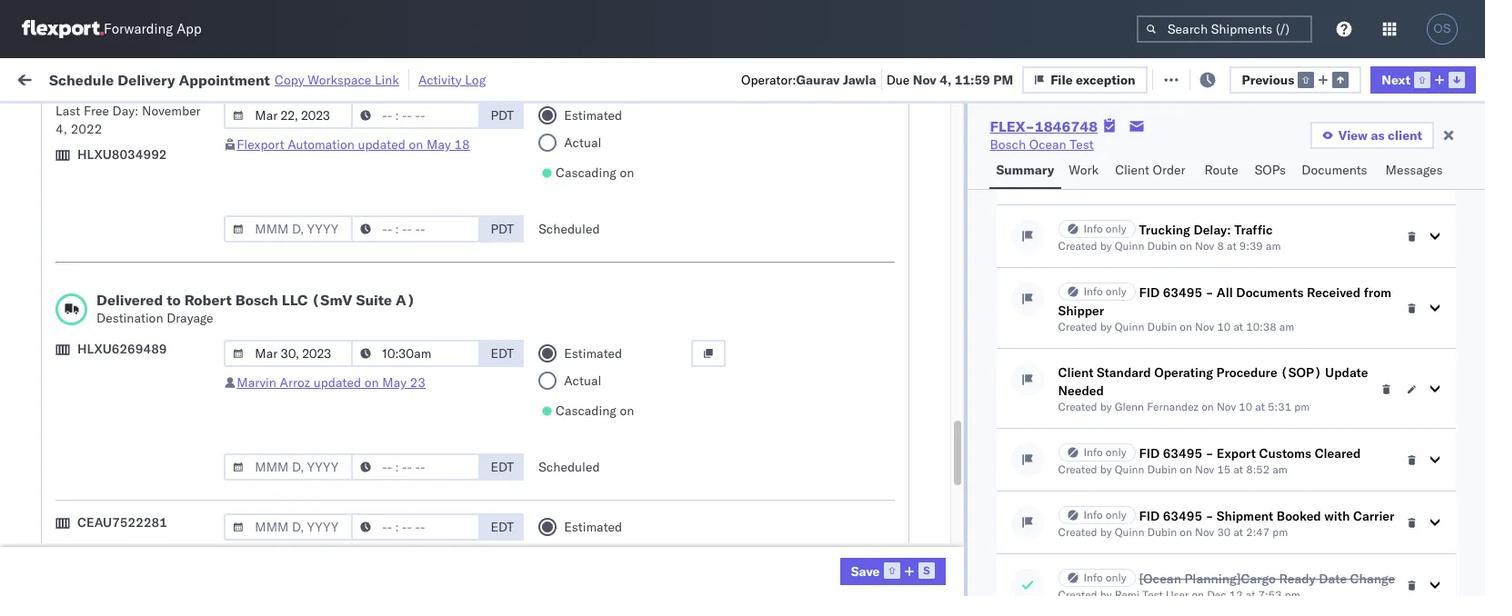 Task type: locate. For each thing, give the bounding box(es) containing it.
9 fcl from the top
[[597, 543, 620, 559]]

1 cascading on from the top
[[556, 165, 634, 181]]

save
[[851, 564, 880, 580]]

1 vertical spatial -- : -- -- text field
[[351, 514, 481, 541]]

0 vertical spatial confirm
[[42, 493, 88, 509]]

client down 'container'
[[1116, 162, 1150, 178]]

only up the created by quinn dubin on nov 30 at 2:47 pm at bottom right
[[1106, 509, 1127, 522]]

0 horizontal spatial exception
[[1076, 71, 1136, 88]]

3 1889466 from the top
[[1044, 503, 1099, 519]]

3 dubin from the top
[[1148, 463, 1177, 477]]

11:59 pm pdt, nov 4, 2022 for schedule pickup from los angeles, ca link for third schedule pickup from los angeles, ca button from the bottom
[[293, 262, 460, 279]]

-- : -- -- text field for 18
[[351, 216, 481, 243]]

abcdefg78456546 down cleared
[[1239, 463, 1361, 479]]

ceau7522281, hlxu6269489, hlxu8034992 up 9:39
[[1121, 222, 1403, 238]]

nov
[[913, 71, 937, 88], [1239, 176, 1259, 190], [387, 222, 410, 239], [1195, 239, 1215, 253], [387, 262, 410, 279], [387, 303, 410, 319], [1195, 320, 1215, 334], [387, 343, 410, 359], [386, 383, 409, 399], [1217, 400, 1236, 414], [1195, 463, 1215, 477], [1195, 526, 1215, 540]]

0 vertical spatial 10
[[1218, 320, 1231, 334]]

0 horizontal spatial client
[[1059, 365, 1094, 381]]

ceau7522281, hlxu6269489, hlxu8034992
[[1121, 222, 1403, 238], [1121, 262, 1403, 278], [1121, 302, 1403, 318], [1121, 342, 1403, 358], [1121, 382, 1403, 398]]

info for fid 63495 - all documents received from shipper
[[1084, 285, 1103, 298]]

1 hlxu6269489, from the top
[[1218, 222, 1311, 238]]

2 info from the top
[[1084, 285, 1103, 298]]

quinn up standard at right
[[1115, 320, 1145, 334]]

blocked,
[[224, 112, 270, 126]]

deadline
[[293, 148, 337, 162]]

confirm down ceau7522281
[[42, 542, 88, 558]]

uetu5238478 up fid 63495 - export customs cleared
[[1218, 422, 1307, 439]]

numbers down 'container'
[[1121, 156, 1166, 169]]

1 vertical spatial clearance
[[141, 373, 199, 389]]

1 mmm d, yyyy text field from the top
[[224, 340, 353, 368]]

pst, for 11:59
[[355, 463, 382, 479]]

1 horizontal spatial exception
[[1200, 71, 1259, 87]]

2 schedule pickup from los angeles, ca from the top
[[42, 252, 245, 287]]

traffic
[[1235, 222, 1273, 238]]

1 vertical spatial 63495
[[1163, 446, 1203, 462]]

MMM D, YYYY text field
[[224, 102, 353, 129], [224, 216, 353, 243]]

updated for arroz
[[314, 375, 361, 391]]

with
[[1325, 509, 1350, 525]]

8 ocean fcl from the top
[[557, 503, 620, 519]]

pst, for 11:00
[[355, 383, 382, 399]]

dubin for fid 63495 - export customs cleared
[[1148, 463, 1177, 477]]

0 vertical spatial mmm d, yyyy text field
[[224, 102, 353, 129]]

3 by from the top
[[1101, 320, 1112, 334]]

2 vertical spatial mmm d, yyyy text field
[[224, 514, 353, 541]]

pickup inside confirm pickup from los angeles, ca
[[92, 493, 131, 509]]

8 fcl from the top
[[597, 503, 620, 519]]

numbers for container numbers
[[1121, 156, 1166, 169]]

am for fid 63495 - export customs cleared
[[1273, 463, 1288, 477]]

schedule delivery appointment for 11:59 pm pst, dec 13, 2022
[[42, 462, 224, 478]]

created inside 'button'
[[1059, 176, 1098, 190]]

lhuu7894563, down the created by quinn dubin on nov 30 at 2:47 pm at bottom right
[[1121, 542, 1215, 559]]

next
[[1382, 71, 1411, 88]]

message
[[245, 71, 296, 87]]

flex-1846748 up needed
[[1004, 303, 1099, 319]]

pst, left 8,
[[355, 383, 382, 399]]

booked
[[1277, 509, 1322, 525]]

0 horizontal spatial ready
[[140, 112, 172, 126]]

ocean fcl
[[557, 182, 620, 199], [557, 222, 620, 239], [557, 262, 620, 279], [557, 343, 620, 359], [557, 383, 620, 399], [557, 423, 620, 439], [557, 463, 620, 479], [557, 503, 620, 519], [557, 543, 620, 559]]

hlxu6269489, up 10:38
[[1218, 302, 1311, 318]]

only for fid 63495 - shipment booked with carrier
[[1106, 509, 1127, 522]]

2 vertical spatial -
[[1206, 509, 1214, 525]]

3 fid from the top
[[1140, 509, 1160, 525]]

1 vertical spatial work
[[1069, 162, 1099, 178]]

- left all
[[1206, 285, 1214, 301]]

hlxu8034992 for first upload customs clearance documents link from the bottom of the page
[[1314, 382, 1403, 398]]

info only for fid 63495 - shipment booked with carrier
[[1084, 509, 1127, 522]]

4 lhuu7894563, uetu5238478 from the top
[[1121, 542, 1307, 559]]

0 vertical spatial client
[[1116, 162, 1150, 178]]

-- : -- -- text field for edt
[[351, 514, 481, 541]]

info only down 1660288
[[1084, 222, 1127, 236]]

lhuu7894563, up the created by quinn dubin on nov 30 at 2:47 pm at bottom right
[[1121, 502, 1215, 519]]

2 schedule delivery appointment button from the top
[[42, 461, 224, 481]]

confirm delivery button
[[42, 541, 138, 561]]

1 vertical spatial -- : -- -- text field
[[351, 340, 481, 368]]

jawla
[[843, 71, 877, 88]]

dec
[[386, 463, 409, 479], [378, 503, 402, 519], [379, 543, 403, 559]]

fid inside fid 63495 - all documents received from shipper
[[1140, 285, 1160, 301]]

1 vertical spatial mmm d, yyyy text field
[[224, 454, 353, 481]]

0 vertical spatial fid
[[1140, 285, 1160, 301]]

batch action
[[1383, 71, 1462, 87]]

(sop)
[[1281, 365, 1322, 381]]

mmm d, yyyy text field up arroz
[[224, 340, 353, 368]]

1 horizontal spatial ready
[[1280, 571, 1316, 588]]

hlxu8034992 down "documents" button at the right top
[[1314, 222, 1403, 238]]

appointment
[[179, 71, 270, 89], [149, 302, 224, 318], [149, 462, 224, 478]]

schedule delivery appointment button for 11:59 pm pdt, nov 4, 2022
[[42, 301, 224, 321]]

schedule pickup from los angeles, ca link
[[42, 212, 258, 248], [42, 252, 258, 288], [42, 332, 258, 368], [42, 412, 258, 448]]

pickup up ceau7522281
[[92, 493, 131, 509]]

1 horizontal spatial numbers
[[1305, 148, 1350, 162]]

10 down fid 63495 - all documents received from shipper
[[1218, 320, 1231, 334]]

info only for fid 63495 - all documents received from shipper
[[1084, 285, 1127, 298]]

from up ceau7522281
[[134, 493, 161, 509]]

dec left 13,
[[386, 463, 409, 479]]

2 clearance from the top
[[141, 373, 199, 389]]

lhuu7894563, for 11:59 pm pst, dec 13, 2022
[[1121, 462, 1215, 479]]

1 vertical spatial client
[[1059, 365, 1094, 381]]

1 test123456 from the top
[[1239, 222, 1316, 239]]

-- : -- -- text field for 23
[[351, 454, 481, 481]]

hlxu6269489, up 9:39
[[1218, 222, 1311, 238]]

may left 23
[[382, 375, 407, 391]]

file exception
[[1174, 71, 1259, 87], [1051, 71, 1136, 88]]

operator: gaurav jawla
[[742, 71, 877, 88]]

mbl/mawb numbers button
[[1230, 145, 1439, 163]]

10 inside the client standard operating procedure (sop) update needed created by glenn fernandez on nov 10 at 5:31 pm
[[1239, 400, 1253, 414]]

llc
[[282, 291, 308, 309]]

cascading on
[[556, 165, 634, 181], [556, 403, 634, 419]]

1 fcl from the top
[[597, 182, 620, 199]]

client for client standard operating procedure (sop) update needed created by glenn fernandez on nov 10 at 5:31 pm
[[1059, 365, 1094, 381]]

confirm delivery
[[42, 542, 138, 558]]

63495 up the created by quinn dubin on nov 30 at 2:47 pm at bottom right
[[1163, 509, 1203, 525]]

1846748 up needed
[[1044, 303, 1099, 319]]

MMM D, YYYY text field
[[224, 340, 353, 368], [224, 454, 353, 481], [224, 514, 353, 541]]

0 vertical spatial schedule delivery appointment link
[[42, 301, 224, 319]]

uetu5238478 down 2:47
[[1218, 542, 1307, 559]]

1 vertical spatial upload
[[42, 373, 83, 389]]

only for fid 63495 - export customs cleared
[[1106, 446, 1127, 459]]

1 uetu5238478 from the top
[[1218, 422, 1307, 439]]

0 vertical spatial pdt
[[491, 107, 514, 124]]

only up the created by quinn dubin on nov 10 at 10:38 am
[[1106, 285, 1127, 298]]

scheduled for pdt
[[539, 221, 600, 237]]

container numbers
[[1121, 141, 1170, 169]]

- left export at the bottom of page
[[1206, 446, 1214, 462]]

4 flex-1889466 from the top
[[1004, 543, 1099, 559]]

1 edt from the top
[[491, 346, 514, 362]]

Search Shipments (/) text field
[[1137, 15, 1313, 43]]

760 at risk
[[335, 71, 398, 87]]

uetu5238478
[[1218, 422, 1307, 439], [1218, 462, 1307, 479], [1218, 502, 1307, 519], [1218, 542, 1307, 559]]

2 mmm d, yyyy text field from the top
[[224, 216, 353, 243]]

mmm d, yyyy text field for 2nd -- : -- -- text box from the bottom
[[224, 340, 353, 368]]

previous button
[[1230, 66, 1362, 93]]

1 info only from the top
[[1084, 222, 1127, 236]]

dubin up [ocean
[[1148, 526, 1177, 540]]

2 - from the top
[[1206, 446, 1214, 462]]

schedule delivery appointment link for 11:59 pm pdt, nov 4, 2022
[[42, 301, 224, 319]]

0 vertical spatial may
[[427, 136, 451, 153]]

estimated for edt
[[564, 346, 622, 362]]

fid for fid 63495 - shipment booked with carrier
[[1140, 509, 1160, 525]]

customs up 8:52
[[1260, 446, 1312, 462]]

1 vertical spatial updated
[[314, 375, 361, 391]]

:
[[132, 112, 135, 126], [423, 112, 426, 126]]

2 abcdefg78456546 from the top
[[1239, 463, 1361, 479]]

created for trucking delay: traffic
[[1059, 239, 1098, 253]]

fid up the created by quinn dubin on nov 30 at 2:47 pm at bottom right
[[1140, 509, 1160, 525]]

0 horizontal spatial may
[[382, 375, 407, 391]]

1 ceau7522281, from the top
[[1121, 222, 1214, 238]]

estimated for pdt
[[564, 107, 622, 124]]

2022 for 2nd schedule pickup from los angeles, ca button from the bottom
[[428, 343, 460, 359]]

mmm d, yyyy text field up 4:00
[[224, 454, 353, 481]]

1 vertical spatial mmm d, yyyy text field
[[224, 216, 353, 243]]

3 schedule pickup from los angeles, ca link from the top
[[42, 332, 258, 368]]

quinn up [ocean
[[1115, 526, 1145, 540]]

-- : -- -- text field
[[351, 216, 481, 243], [351, 340, 481, 368], [351, 454, 481, 481]]

1 schedule pickup from los angeles, ca link from the top
[[42, 212, 258, 248]]

3 uetu5238478 from the top
[[1218, 502, 1307, 519]]

1 vertical spatial 10
[[1239, 400, 1253, 414]]

1 horizontal spatial :
[[423, 112, 426, 126]]

delivery inside button
[[92, 542, 138, 558]]

0 vertical spatial clearance
[[141, 172, 199, 189]]

by for fid 63495 - all documents received from shipper
[[1101, 320, 1112, 334]]

schedule delivery appointment button
[[42, 301, 224, 321], [42, 461, 224, 481]]

due
[[887, 71, 910, 88]]

3 fcl from the top
[[597, 262, 620, 279]]

2:47
[[1247, 526, 1270, 540]]

angeles, inside confirm pickup from los angeles, ca
[[188, 493, 238, 509]]

flex-1846748 button
[[975, 218, 1103, 243], [975, 218, 1103, 243], [975, 258, 1103, 283], [975, 258, 1103, 283], [975, 298, 1103, 323], [975, 298, 1103, 323], [975, 338, 1103, 363], [975, 338, 1103, 363], [975, 378, 1103, 403], [975, 378, 1103, 403]]

4 11:59 pm pdt, nov 4, 2022 from the top
[[293, 343, 460, 359]]

upload for 1st upload customs clearance documents button from the bottom of the page
[[42, 373, 83, 389]]

8 resize handle column header from the left
[[1208, 141, 1230, 597]]

3 only from the top
[[1106, 446, 1127, 459]]

uetu5238478 up the fid 63495 - shipment booked with carrier
[[1218, 462, 1307, 479]]

0 vertical spatial upload
[[42, 172, 83, 189]]

1846748 down 1660288
[[1044, 222, 1099, 239]]

schedule delivery appointment button up confirm pickup from los angeles, ca
[[42, 461, 224, 481]]

numbers
[[1305, 148, 1350, 162], [1121, 156, 1166, 169]]

summary
[[997, 162, 1055, 178]]

los for 2nd schedule pickup from los angeles, ca button from the bottom
[[171, 333, 192, 349]]

from for schedule pickup from los angeles, ca link associated with first schedule pickup from los angeles, ca button from the bottom of the page
[[142, 413, 168, 429]]

lhuu7894563, for 4:00 pm pst, dec 23, 2022
[[1121, 502, 1215, 519]]

63495 for all
[[1163, 285, 1203, 301]]

upload
[[42, 172, 83, 189], [42, 373, 83, 389]]

work,
[[192, 112, 221, 126]]

0 horizontal spatial pm
[[1273, 526, 1289, 540]]

upload customs clearance documents button
[[42, 171, 258, 210], [42, 372, 258, 410]]

1846748 down standard at right
[[1044, 383, 1099, 399]]

import work
[[155, 71, 231, 87]]

1 only from the top
[[1106, 222, 1127, 236]]

-- : -- -- text field
[[351, 102, 481, 129], [351, 514, 481, 541]]

pdt, for schedule pickup from los angeles, ca link for third schedule pickup from los angeles, ca button from the bottom
[[355, 262, 384, 279]]

1 vertical spatial pm
[[1273, 526, 1289, 540]]

lhuu7894563, uetu5238478 for 11:59 pm pst, dec 13, 2022
[[1121, 462, 1307, 479]]

scheduled for edt
[[539, 459, 600, 476]]

file exception down search shipments (/) text field
[[1174, 71, 1259, 87]]

3 mmm d, yyyy text field from the top
[[224, 514, 353, 541]]

1 vertical spatial upload customs clearance documents button
[[42, 372, 258, 410]]

created by brylle angelo dungca on nov 8 at 1:27 am
[[1059, 176, 1325, 190]]

1 mmm d, yyyy text field from the top
[[224, 102, 353, 129]]

0 vertical spatial cascading on
[[556, 165, 634, 181]]

info only up shipper
[[1084, 285, 1127, 298]]

fcl for first schedule pickup from los angeles, ca button from the bottom of the page
[[597, 423, 620, 439]]

5 test123456 from the top
[[1239, 383, 1316, 399]]

day:
[[112, 103, 139, 119]]

exception up flex-1846748 link
[[1076, 71, 1136, 88]]

customs
[[87, 172, 138, 189], [87, 373, 138, 389], [1260, 446, 1312, 462]]

fid up the created by quinn dubin on nov 10 at 10:38 am
[[1140, 285, 1160, 301]]

0 vertical spatial scheduled
[[539, 221, 600, 237]]

2 test123456 from the top
[[1239, 262, 1316, 279]]

info down 1660288
[[1084, 222, 1103, 236]]

from right received
[[1364, 285, 1392, 301]]

quinn down trucking
[[1115, 239, 1145, 253]]

0 vertical spatial ready
[[140, 112, 172, 126]]

1 horizontal spatial pm
[[1295, 400, 1310, 414]]

4 uetu5238478 from the top
[[1218, 542, 1307, 559]]

0 vertical spatial 63495
[[1163, 285, 1203, 301]]

1 11:59 pm pdt, nov 4, 2022 from the top
[[293, 222, 460, 239]]

pm inside the client standard operating procedure (sop) update needed created by glenn fernandez on nov 10 at 5:31 pm
[[1295, 400, 1310, 414]]

flex id button
[[966, 145, 1094, 163]]

dubin down trucking
[[1148, 239, 1177, 253]]

1 vertical spatial 8
[[1218, 239, 1224, 253]]

2 fid from the top
[[1140, 446, 1160, 462]]

actual for pdt
[[564, 135, 602, 151]]

abcdefg78456546 down booked
[[1239, 543, 1361, 559]]

2 vertical spatial estimated
[[564, 519, 622, 536]]

0 vertical spatial updated
[[358, 136, 406, 153]]

0 vertical spatial schedule delivery appointment button
[[42, 301, 224, 321]]

upload down hlxu6269489 at left bottom
[[42, 373, 83, 389]]

documents down "view"
[[1302, 162, 1368, 178]]

schedule delivery appointment link up confirm pickup from los angeles, ca
[[42, 461, 224, 479]]

fcl for third schedule pickup from los angeles, ca button from the bottom
[[597, 262, 620, 279]]

0 vertical spatial edt
[[491, 346, 514, 362]]

2 fcl from the top
[[597, 222, 620, 239]]

4, for 2nd schedule pickup from los angeles, ca button from the bottom
[[413, 343, 425, 359]]

ready for date
[[1280, 571, 1316, 588]]

1 vertical spatial confirm
[[42, 542, 88, 558]]

5 ca from the top
[[42, 511, 59, 527]]

23
[[410, 375, 426, 391]]

2 only from the top
[[1106, 285, 1127, 298]]

0 vertical spatial upload customs clearance documents link
[[42, 171, 258, 208]]

exception down search shipments (/) text field
[[1200, 71, 1259, 87]]

2 quinn from the top
[[1115, 320, 1145, 334]]

clearance down hlxu6269489 at left bottom
[[141, 373, 199, 389]]

0 horizontal spatial 10
[[1218, 320, 1231, 334]]

test123456 down 9:39
[[1239, 262, 1316, 279]]

2 cascading from the top
[[556, 403, 617, 419]]

client order
[[1116, 162, 1186, 178]]

2 63495 from the top
[[1163, 446, 1203, 462]]

4, for first schedule pickup from los angeles, ca button from the top
[[413, 222, 425, 239]]

4 test123456 from the top
[[1239, 343, 1316, 359]]

1 confirm from the top
[[42, 493, 88, 509]]

1846748 up shipper
[[1044, 262, 1099, 279]]

delivery up hlxu6269489 at left bottom
[[99, 302, 146, 318]]

numbers for mbl/mawb numbers
[[1305, 148, 1350, 162]]

brylle
[[1115, 176, 1144, 190]]

hlxu8034992 for schedule pickup from los angeles, ca link corresponding to first schedule pickup from los angeles, ca button from the top
[[1314, 222, 1403, 238]]

confirm for confirm delivery
[[42, 542, 88, 558]]

4 hlxu6269489, from the top
[[1218, 342, 1311, 358]]

test123456
[[1239, 222, 1316, 239], [1239, 262, 1316, 279], [1239, 303, 1316, 319], [1239, 343, 1316, 359], [1239, 383, 1316, 399]]

numbers down "view"
[[1305, 148, 1350, 162]]

quinn down glenn
[[1115, 463, 1145, 477]]

2 lhuu7894563, from the top
[[1121, 462, 1215, 479]]

0 vertical spatial dec
[[386, 463, 409, 479]]

2 vertical spatial fid
[[1140, 509, 1160, 525]]

-
[[1206, 285, 1214, 301], [1206, 446, 1214, 462], [1206, 509, 1214, 525]]

actual for edt
[[564, 373, 602, 389]]

angeles,
[[195, 212, 245, 229], [195, 252, 245, 269], [195, 333, 245, 349], [195, 413, 245, 429], [188, 493, 238, 509]]

confirm up confirm delivery
[[42, 493, 88, 509]]

file exception button
[[1146, 65, 1271, 92], [1146, 65, 1271, 92], [1023, 66, 1148, 93], [1023, 66, 1148, 93]]

4 resize handle column header from the left
[[644, 141, 666, 597]]

on inside 'button'
[[1224, 176, 1236, 190]]

1 vertical spatial pdt
[[491, 221, 514, 237]]

- left shipment
[[1206, 509, 1214, 525]]

from down workitem button
[[142, 212, 168, 229]]

by:
[[66, 111, 83, 128]]

0 vertical spatial upload customs clearance documents button
[[42, 171, 258, 210]]

abcdefg78456546 up 2:47
[[1239, 503, 1361, 519]]

nov inside 'button'
[[1239, 176, 1259, 190]]

schedule delivery appointment up hlxu6269489 at left bottom
[[42, 302, 224, 318]]

4 quinn from the top
[[1115, 526, 1145, 540]]

6 resize handle column header from the left
[[944, 141, 966, 597]]

test123456 down 10:38
[[1239, 343, 1316, 359]]

dubin left 15
[[1148, 463, 1177, 477]]

customs down workitem button
[[87, 172, 138, 189]]

1 vertical spatial cascading
[[556, 403, 617, 419]]

numbers inside container numbers
[[1121, 156, 1166, 169]]

2 hlxu6269489, from the top
[[1218, 262, 1311, 278]]

from inside fid 63495 - all documents received from shipper
[[1364, 285, 1392, 301]]

ca inside confirm pickup from los angeles, ca
[[42, 511, 59, 527]]

confirm inside confirm pickup from los angeles, ca
[[42, 493, 88, 509]]

11:59
[[955, 71, 991, 88], [293, 222, 328, 239], [293, 262, 328, 279], [293, 303, 328, 319], [293, 343, 328, 359], [293, 463, 328, 479]]

6:00
[[293, 543, 321, 559]]

lhuu7894563, uetu5238478 for 4:00 pm pst, dec 23, 2022
[[1121, 502, 1307, 519]]

0 horizontal spatial :
[[132, 112, 135, 126]]

update
[[1326, 365, 1369, 381]]

hlxu6269489, for first schedule pickup from los angeles, ca button from the top
[[1218, 222, 1311, 238]]

hlxu8034992 for schedule pickup from los angeles, ca link for third schedule pickup from los angeles, ca button from the bottom
[[1314, 262, 1403, 278]]

0 vertical spatial work
[[199, 71, 231, 87]]

1 horizontal spatial 10
[[1239, 400, 1253, 414]]

- inside fid 63495 - all documents received from shipper
[[1206, 285, 1214, 301]]

ceau7522281, hlxu6269489, hlxu8034992 down procedure
[[1121, 382, 1403, 398]]

sops
[[1255, 162, 1287, 178]]

10:38
[[1247, 320, 1277, 334]]

appointment for 11:59 pm pdt, nov 4, 2022
[[149, 302, 224, 318]]

work up 1660288
[[1069, 162, 1099, 178]]

-- : -- -- text field up 'a)'
[[351, 216, 481, 243]]

3 schedule pickup from los angeles, ca from the top
[[42, 333, 245, 367]]

from inside confirm pickup from los angeles, ca
[[134, 493, 161, 509]]

info only down glenn
[[1084, 446, 1127, 459]]

by inside 'button'
[[1101, 176, 1112, 190]]

1 upload from the top
[[42, 172, 83, 189]]

2 vertical spatial edt
[[491, 519, 514, 536]]

1 horizontal spatial may
[[427, 136, 451, 153]]

lhuu7894563, down fernandez
[[1121, 422, 1215, 439]]

1 vertical spatial dec
[[378, 503, 402, 519]]

1 ocean fcl from the top
[[557, 182, 620, 199]]

ceau7522281, up the created by quinn dubin on nov 10 at 10:38 am
[[1121, 302, 1214, 318]]

quinn for fid 63495 - shipment booked with carrier
[[1115, 526, 1145, 540]]

may left 18
[[427, 136, 451, 153]]

2 vertical spatial appointment
[[149, 462, 224, 478]]

: left no
[[423, 112, 426, 126]]

ceau7522281, down 'created by quinn dubin on nov 8 at 9:39 am'
[[1121, 262, 1214, 278]]

1 vertical spatial -
[[1206, 446, 1214, 462]]

2 vertical spatial 63495
[[1163, 509, 1203, 525]]

4 ceau7522281, from the top
[[1121, 342, 1214, 358]]

2 estimated from the top
[[564, 346, 622, 362]]

2 vertical spatial customs
[[1260, 446, 1312, 462]]

1 vertical spatial may
[[382, 375, 407, 391]]

7 fcl from the top
[[597, 463, 620, 479]]

nov inside the client standard operating procedure (sop) update needed created by glenn fernandez on nov 10 at 5:31 pm
[[1217, 400, 1236, 414]]

fid up created by quinn dubin on nov 15 at 8:52 am
[[1140, 446, 1160, 462]]

client inside the client standard operating procedure (sop) update needed created by glenn fernandez on nov 10 at 5:31 pm
[[1059, 365, 1094, 381]]

schedule delivery appointment button for 11:59 pm pst, dec 13, 2022
[[42, 461, 224, 481]]

schedule pickup from los angeles, ca
[[42, 212, 245, 247], [42, 252, 245, 287], [42, 333, 245, 367], [42, 413, 245, 447]]

appointment for 11:59 pm pst, dec 13, 2022
[[149, 462, 224, 478]]

edt for -- : -- -- text box for 23
[[491, 459, 514, 476]]

documents inside fid 63495 - all documents received from shipper
[[1237, 285, 1304, 301]]

dec for 23,
[[378, 503, 402, 519]]

2022 for the confirm pickup from los angeles, ca button at the bottom
[[428, 503, 459, 519]]

1 schedule pickup from los angeles, ca from the top
[[42, 212, 245, 247]]

am
[[1310, 176, 1325, 190], [1266, 239, 1281, 253], [1280, 320, 1295, 334], [1273, 463, 1288, 477]]

2 vertical spatial dec
[[379, 543, 403, 559]]

1 pdt from the top
[[491, 107, 514, 124]]

track
[[464, 71, 493, 87]]

estimated
[[564, 107, 622, 124], [564, 346, 622, 362], [564, 519, 622, 536]]

my work
[[18, 66, 99, 91]]

1 ceau7522281, hlxu6269489, hlxu8034992 from the top
[[1121, 222, 1403, 238]]

pickup for the confirm pickup from los angeles, ca button at the bottom
[[92, 493, 131, 509]]

mmm d, yyyy text field for -- : -- -- text box associated with 18
[[224, 216, 353, 243]]

0 vertical spatial mmm d, yyyy text field
[[224, 340, 353, 368]]

bosch ocean test
[[990, 136, 1094, 153], [675, 262, 779, 279], [793, 262, 897, 279], [675, 343, 779, 359], [675, 503, 779, 519], [793, 503, 897, 519], [675, 543, 779, 559], [793, 543, 897, 559]]

confirm inside confirm delivery link
[[42, 542, 88, 558]]

1 horizontal spatial file
[[1174, 71, 1197, 87]]

11:59 for "schedule delivery appointment" 'button' corresponding to 11:59 pm pdt, nov 4, 2022
[[293, 303, 328, 319]]

may for 18
[[427, 136, 451, 153]]

client inside button
[[1116, 162, 1150, 178]]

1 vertical spatial upload customs clearance documents
[[42, 373, 199, 407]]

-- : -- -- text field down 205 in the top left of the page
[[351, 102, 481, 129]]

2 by from the top
[[1101, 239, 1112, 253]]

1 schedule delivery appointment link from the top
[[42, 301, 224, 319]]

3 lhuu7894563, uetu5238478 from the top
[[1121, 502, 1307, 519]]

0 vertical spatial estimated
[[564, 107, 622, 124]]

only
[[1106, 222, 1127, 236], [1106, 285, 1127, 298], [1106, 446, 1127, 459], [1106, 509, 1127, 522], [1106, 571, 1127, 585]]

0 horizontal spatial work
[[199, 71, 231, 87]]

1 vertical spatial schedule delivery appointment button
[[42, 461, 224, 481]]

on
[[446, 71, 461, 87], [409, 136, 423, 153], [620, 165, 634, 181], [1224, 176, 1236, 190], [1180, 239, 1193, 253], [1180, 320, 1193, 334], [365, 375, 379, 391], [1202, 400, 1214, 414], [620, 403, 634, 419], [1180, 463, 1193, 477], [1180, 526, 1193, 540]]

1 vertical spatial schedule delivery appointment
[[42, 462, 224, 478]]

os button
[[1422, 8, 1464, 50]]

0 vertical spatial cascading
[[556, 165, 617, 181]]

2 uetu5238478 from the top
[[1218, 462, 1307, 479]]

los for third schedule pickup from los angeles, ca button from the bottom
[[171, 252, 192, 269]]

at inside created by brylle angelo dungca on nov 8 at 1:27 am 'button'
[[1271, 176, 1281, 190]]

flex-1846748 down shipper
[[1004, 343, 1099, 359]]

pst, up 4:00 pm pst, dec 23, 2022
[[355, 463, 382, 479]]

los inside confirm pickup from los angeles, ca
[[164, 493, 185, 509]]

3 abcdefg78456546 from the top
[[1239, 503, 1361, 519]]

schedule pickup from los angeles, ca link for third schedule pickup from los angeles, ca button from the bottom
[[42, 252, 258, 288]]

1 created from the top
[[1059, 176, 1098, 190]]

at left 1:27 in the top of the page
[[1271, 176, 1281, 190]]

mmm d, yyyy text field for -- : -- -- text field related to pdt
[[224, 102, 353, 129]]

0 vertical spatial -- : -- -- text field
[[351, 102, 481, 129]]

2 mmm d, yyyy text field from the top
[[224, 454, 353, 481]]

client order button
[[1108, 154, 1198, 189]]

info down needed
[[1084, 446, 1103, 459]]

4 info from the top
[[1084, 509, 1103, 522]]

ready for for
[[140, 112, 172, 126]]

lhuu7894563, for 6:00 am pst, dec 24, 2022
[[1121, 542, 1215, 559]]

flex-1846748 down standard at right
[[1004, 383, 1099, 399]]

0 vertical spatial appointment
[[179, 71, 270, 89]]

only for fid 63495 - all documents received from shipper
[[1106, 285, 1127, 298]]

pickup down destination
[[99, 333, 138, 349]]

schedule pickup from los angeles, ca button
[[42, 212, 258, 250], [42, 252, 258, 290], [42, 332, 258, 370], [42, 412, 258, 450]]

1 vertical spatial schedule delivery appointment link
[[42, 461, 224, 479]]

2 -- : -- -- text field from the top
[[351, 340, 481, 368]]

0 vertical spatial 8
[[1261, 176, 1268, 190]]

glenn
[[1115, 400, 1145, 414]]

10
[[1218, 320, 1231, 334], [1239, 400, 1253, 414]]

ceau7522281
[[77, 515, 167, 531]]

trucking
[[1140, 222, 1191, 238]]

resize handle column header
[[260, 141, 282, 597], [462, 141, 484, 597], [526, 141, 548, 597], [644, 141, 666, 597], [762, 141, 784, 597], [944, 141, 966, 597], [1090, 141, 1112, 597], [1208, 141, 1230, 597], [1436, 141, 1457, 597], [1439, 141, 1461, 597]]

upload customs clearance documents link down hlxu6269489 at left bottom
[[42, 372, 258, 408]]

0 vertical spatial -
[[1206, 285, 1214, 301]]

schedule delivery appointment button up hlxu6269489 at left bottom
[[42, 301, 224, 321]]

3 pdt, from the top
[[355, 303, 384, 319]]

test123456 up 10:38
[[1239, 303, 1316, 319]]

1 vertical spatial actual
[[564, 373, 602, 389]]

2 schedule pickup from los angeles, ca link from the top
[[42, 252, 258, 288]]

angelo
[[1146, 176, 1181, 190]]

1 horizontal spatial 8
[[1261, 176, 1268, 190]]

63495 inside fid 63495 - all documents received from shipper
[[1163, 285, 1203, 301]]

4, inside last free day: november 4, 2022
[[55, 121, 67, 137]]

1 vertical spatial scheduled
[[539, 459, 600, 476]]

hlxu6269489, down 10:38
[[1218, 342, 1311, 358]]

0 vertical spatial actual
[[564, 135, 602, 151]]

created
[[1059, 176, 1098, 190], [1059, 239, 1098, 253], [1059, 320, 1098, 334], [1059, 400, 1098, 414], [1059, 463, 1098, 477], [1059, 526, 1098, 540]]

1 horizontal spatial work
[[1069, 162, 1099, 178]]

1 vertical spatial estimated
[[564, 346, 622, 362]]

ceau7522281, for first upload customs clearance documents link from the bottom of the page
[[1121, 382, 1214, 398]]

pm for schedule pickup from los angeles, ca link corresponding to 2nd schedule pickup from los angeles, ca button from the bottom
[[332, 343, 352, 359]]

0 horizontal spatial 8
[[1218, 239, 1224, 253]]

5 info from the top
[[1084, 571, 1103, 585]]

4 abcdefg78456546 from the top
[[1239, 543, 1361, 559]]

upload down "workitem"
[[42, 172, 83, 189]]

8:52
[[1247, 463, 1270, 477]]

cascading
[[556, 165, 617, 181], [556, 403, 617, 419]]

0 vertical spatial pm
[[1295, 400, 1310, 414]]

2 created from the top
[[1059, 239, 1098, 253]]

confirm pickup from los angeles, ca link
[[42, 492, 258, 528]]

hlxu6269489, for third schedule pickup from los angeles, ca button from the bottom
[[1218, 262, 1311, 278]]

2 vertical spatial actual
[[564, 547, 602, 563]]

pdt,
[[355, 222, 384, 239], [355, 262, 384, 279], [355, 303, 384, 319], [355, 343, 384, 359]]

5 created from the top
[[1059, 463, 1098, 477]]

1 dubin from the top
[[1148, 239, 1177, 253]]

1 horizontal spatial client
[[1116, 162, 1150, 178]]

uetu5238478 for 6:00 am pst, dec 24, 2022
[[1218, 542, 1307, 559]]

pst, right am
[[348, 543, 376, 559]]

uetu5238478 for 11:59 pm pst, dec 13, 2022
[[1218, 462, 1307, 479]]

Search Work text field
[[873, 65, 1072, 92]]

0 vertical spatial schedule delivery appointment
[[42, 302, 224, 318]]

updated right arroz
[[314, 375, 361, 391]]

4 pdt, from the top
[[355, 343, 384, 359]]

1 vertical spatial edt
[[491, 459, 514, 476]]

schedule pickup from los angeles, ca for first schedule pickup from los angeles, ca button from the top
[[42, 212, 245, 247]]

schedule pickup from los angeles, ca link for 2nd schedule pickup from los angeles, ca button from the bottom
[[42, 332, 258, 368]]

hlxu6269489, down 9:39
[[1218, 262, 1311, 278]]

file down search shipments (/) text field
[[1174, 71, 1197, 87]]

3 -- : -- -- text field from the top
[[351, 454, 481, 481]]

forwarding app link
[[22, 20, 202, 38]]

[ocean planning]cargo ready date change
[[1140, 571, 1396, 588]]

ready
[[140, 112, 172, 126], [1280, 571, 1316, 588]]

3 test123456 from the top
[[1239, 303, 1316, 319]]

pdt, for schedule pickup from los angeles, ca link corresponding to 2nd schedule pickup from los angeles, ca button from the bottom
[[355, 343, 384, 359]]

1 vertical spatial cascading on
[[556, 403, 634, 419]]

1 vertical spatial fid
[[1140, 446, 1160, 462]]

cascading on for edt
[[556, 403, 634, 419]]

ready left 'for'
[[140, 112, 172, 126]]

pickup for 2nd schedule pickup from los angeles, ca button from the bottom
[[99, 333, 138, 349]]

1 vertical spatial appointment
[[149, 302, 224, 318]]

info only for [ocean planning]cargo ready date change
[[1084, 571, 1127, 585]]

0 vertical spatial upload customs clearance documents
[[42, 172, 199, 207]]

date
[[1319, 571, 1347, 588]]

0 vertical spatial -- : -- -- text field
[[351, 216, 481, 243]]

0 horizontal spatial numbers
[[1121, 156, 1166, 169]]

- for all
[[1206, 285, 1214, 301]]

schedule delivery appointment up confirm pickup from los angeles, ca
[[42, 462, 224, 478]]

am inside created by brylle angelo dungca on nov 8 at 1:27 am 'button'
[[1310, 176, 1325, 190]]

hlxu8034992 up update
[[1314, 342, 1403, 358]]

pickup down workitem button
[[99, 212, 138, 229]]

pst, for 4:00
[[347, 503, 375, 519]]

hlxu6269489
[[77, 341, 167, 358]]

shipment
[[1217, 509, 1274, 525]]

3 ceau7522281, from the top
[[1121, 302, 1214, 318]]

2 vertical spatial -- : -- -- text field
[[351, 454, 481, 481]]

: for snoozed
[[423, 112, 426, 126]]

1 vertical spatial ready
[[1280, 571, 1316, 588]]

info up the created by quinn dubin on nov 30 at 2:47 pm at bottom right
[[1084, 509, 1103, 522]]

delivered
[[96, 291, 163, 309]]



Task type: vqa. For each thing, say whether or not it's contained in the screenshot.
schedule pickup from rotterdam, netherlands "link"
no



Task type: describe. For each thing, give the bounding box(es) containing it.
mode
[[557, 148, 585, 162]]

carrier
[[1354, 509, 1395, 525]]

mode button
[[548, 145, 648, 163]]

marvin arroz updated on may 23 button
[[237, 375, 426, 391]]

9 ocean fcl from the top
[[557, 543, 620, 559]]

activity log button
[[418, 69, 486, 90]]

1889466 for 4:00 pm pst, dec 23, 2022
[[1044, 503, 1099, 519]]

fcl for the confirm pickup from los angeles, ca button at the bottom
[[597, 503, 620, 519]]

dungca
[[1184, 176, 1221, 190]]

1 schedule pickup from los angeles, ca button from the top
[[42, 212, 258, 250]]

from for schedule pickup from los angeles, ca link corresponding to first schedule pickup from los angeles, ca button from the top
[[142, 212, 168, 229]]

6:00 am pst, dec 24, 2022
[[293, 543, 460, 559]]

test123456 for first upload customs clearance documents link from the bottom of the page
[[1239, 383, 1316, 399]]

container
[[1121, 141, 1170, 155]]

1 vertical spatial customs
[[87, 373, 138, 389]]

hlxu6269489, for "schedule delivery appointment" 'button' corresponding to 11:59 pm pdt, nov 4, 2022
[[1218, 302, 1311, 318]]

standard
[[1097, 365, 1152, 381]]

flexport automation updated on may 18
[[237, 136, 470, 153]]

status : ready for work, blocked, in progress
[[100, 112, 330, 126]]

1 upload customs clearance documents button from the top
[[42, 171, 258, 210]]

1 lhuu7894563, uetu5238478 from the top
[[1121, 422, 1307, 439]]

activity
[[418, 71, 462, 88]]

previous
[[1242, 71, 1295, 88]]

am
[[324, 543, 345, 559]]

2 schedule pickup from los angeles, ca button from the top
[[42, 252, 258, 290]]

november
[[142, 103, 201, 119]]

flex-1889466 for 4:00 pm pst, dec 23, 2022
[[1004, 503, 1099, 519]]

test123456 for schedule pickup from los angeles, ca link for third schedule pickup from los angeles, ca button from the bottom
[[1239, 262, 1316, 279]]

created by brylle angelo dungca on nov 8 at 1:27 am button
[[1011, 158, 1442, 191]]

ceau7522281, for schedule pickup from los angeles, ca link for third schedule pickup from los angeles, ca button from the bottom
[[1121, 262, 1214, 278]]

route
[[1205, 162, 1239, 178]]

3 resize handle column header from the left
[[526, 141, 548, 597]]

cascading on for pdt
[[556, 165, 634, 181]]

deadline button
[[284, 145, 466, 163]]

fernandez
[[1147, 400, 1199, 414]]

pm for 'schedule delivery appointment' link related to 11:59 pm pdt, nov 4, 2022
[[332, 303, 352, 319]]

1 abcdefg78456546 from the top
[[1239, 423, 1361, 439]]

4, for "schedule delivery appointment" 'button' corresponding to 11:59 pm pdt, nov 4, 2022
[[413, 303, 425, 319]]

0 horizontal spatial file
[[1051, 71, 1073, 88]]

3 ocean fcl from the top
[[557, 262, 620, 279]]

am for fid 63495 - all documents received from shipper
[[1280, 320, 1295, 334]]

a)
[[396, 291, 416, 309]]

test123456 for schedule pickup from los angeles, ca link corresponding to first schedule pickup from los angeles, ca button from the top
[[1239, 222, 1316, 239]]

clearance for 1st upload customs clearance documents link from the top
[[141, 172, 199, 189]]

4 schedule pickup from los angeles, ca button from the top
[[42, 412, 258, 450]]

fid for fid 63495 - all documents received from shipper
[[1140, 285, 1160, 301]]

messages
[[1386, 162, 1443, 178]]

container numbers button
[[1112, 137, 1212, 170]]

(smv
[[312, 291, 353, 309]]

created by quinn dubin on nov 8 at 9:39 am
[[1059, 239, 1281, 253]]

2 ocean fcl from the top
[[557, 222, 620, 239]]

hlxu8034992 down last free day: november 4, 2022
[[77, 146, 167, 163]]

workitem
[[20, 148, 68, 162]]

2022 inside last free day: november 4, 2022
[[71, 121, 102, 137]]

5 fcl from the top
[[597, 383, 620, 399]]

2 ceau7522281, hlxu6269489, hlxu8034992 from the top
[[1121, 262, 1403, 278]]

confirm delivery link
[[42, 541, 138, 559]]

3 ca from the top
[[42, 351, 59, 367]]

pickup for first schedule pickup from los angeles, ca button from the bottom of the page
[[99, 413, 138, 429]]

at left 9:39
[[1227, 239, 1237, 253]]

by for fid 63495 - export customs cleared
[[1101, 463, 1112, 477]]

pm for 'confirm pickup from los angeles, ca' link
[[324, 503, 344, 519]]

work inside button
[[199, 71, 231, 87]]

messages button
[[1379, 154, 1453, 189]]

0 horizontal spatial file exception
[[1051, 71, 1136, 88]]

test123456 for 'schedule delivery appointment' link related to 11:59 pm pdt, nov 4, 2022
[[1239, 303, 1316, 319]]

schedule pickup from los angeles, ca for third schedule pickup from los angeles, ca button from the bottom
[[42, 252, 245, 287]]

8 inside 'button'
[[1261, 176, 1268, 190]]

route button
[[1198, 154, 1248, 189]]

2 upload customs clearance documents link from the top
[[42, 372, 258, 408]]

delivery for confirm delivery button
[[92, 542, 138, 558]]

9 resize handle column header from the left
[[1436, 141, 1457, 597]]

3 ceau7522281, hlxu6269489, hlxu8034992 from the top
[[1121, 302, 1403, 318]]

2022 for first schedule pickup from los angeles, ca button from the top
[[428, 222, 460, 239]]

by for fid 63495 - shipment booked with carrier
[[1101, 526, 1112, 540]]

change
[[1351, 571, 1396, 588]]

schedule pickup from los angeles, ca link for first schedule pickup from los angeles, ca button from the bottom of the page
[[42, 412, 258, 448]]

next button
[[1371, 66, 1477, 93]]

os
[[1434, 22, 1452, 35]]

4 ocean fcl from the top
[[557, 343, 620, 359]]

risk
[[377, 71, 398, 87]]

view
[[1339, 127, 1368, 144]]

delivery for "schedule delivery appointment" 'button' corresponding to 11:59 pm pst, dec 13, 2022
[[99, 462, 146, 478]]

documents down "workitem"
[[42, 191, 108, 207]]

5:31
[[1268, 400, 1292, 414]]

1846748 up 'flex id' button
[[1035, 117, 1098, 136]]

1 ca from the top
[[42, 231, 59, 247]]

procedure
[[1217, 365, 1278, 381]]

suite
[[356, 291, 392, 309]]

quinn for fid 63495 - all documents received from shipper
[[1115, 320, 1145, 334]]

11:00 pm pst, nov 8, 2022
[[293, 383, 459, 399]]

6 ocean fcl from the top
[[557, 423, 620, 439]]

log
[[465, 71, 486, 88]]

fcl for first schedule pickup from los angeles, ca button from the top
[[597, 222, 620, 239]]

planning]cargo
[[1185, 571, 1276, 588]]

summary button
[[989, 154, 1062, 189]]

7 resize handle column header from the left
[[1090, 141, 1112, 597]]

hlxu6269489, for 2nd schedule pickup from los angeles, ca button from the bottom
[[1218, 342, 1311, 358]]

view as client button
[[1311, 122, 1435, 149]]

3 actual from the top
[[564, 547, 602, 563]]

filtered by:
[[18, 111, 83, 128]]

upload customs clearance documents for first upload customs clearance documents link from the bottom of the page
[[42, 373, 199, 407]]

at right 15
[[1234, 463, 1244, 477]]

2 pdt from the top
[[491, 221, 514, 237]]

7 ocean fcl from the top
[[557, 463, 620, 479]]

schedule delivery appointment copy workspace link
[[49, 71, 399, 89]]

2 ca from the top
[[42, 271, 59, 287]]

test123456 for schedule pickup from los angeles, ca link corresponding to 2nd schedule pickup from los angeles, ca button from the bottom
[[1239, 343, 1316, 359]]

cascading for edt
[[556, 403, 617, 419]]

marvin arroz updated on may 23
[[237, 375, 426, 391]]

1846748 down shipper
[[1044, 343, 1099, 359]]

1 lhuu7894563, from the top
[[1121, 422, 1215, 439]]

received
[[1307, 285, 1361, 301]]

flex id
[[975, 148, 1010, 162]]

0 vertical spatial customs
[[87, 172, 138, 189]]

edt for 2nd -- : -- -- text box from the bottom
[[491, 346, 514, 362]]

3 schedule pickup from los angeles, ca button from the top
[[42, 332, 258, 370]]

1 resize handle column header from the left
[[260, 141, 282, 597]]

confirm pickup from los angeles, ca
[[42, 493, 238, 527]]

schedule delivery appointment link for 11:59 pm pst, dec 13, 2022
[[42, 461, 224, 479]]

24,
[[406, 543, 425, 559]]

documents down hlxu6269489 at left bottom
[[42, 391, 108, 407]]

flex-1846748 up shipper
[[1004, 262, 1099, 279]]

4 ca from the top
[[42, 431, 59, 447]]

from for 'confirm pickup from los angeles, ca' link
[[134, 493, 161, 509]]

schedule pickup from los angeles, ca for 2nd schedule pickup from los angeles, ca button from the bottom
[[42, 333, 245, 367]]

app
[[177, 20, 202, 38]]

filtered
[[18, 111, 62, 128]]

flex-1846748 up 'flex id' button
[[990, 117, 1098, 136]]

1 flex-1889466 from the top
[[1004, 423, 1099, 439]]

at left link
[[362, 71, 374, 87]]

1 1889466 from the top
[[1044, 423, 1099, 439]]

destination
[[96, 310, 163, 327]]

fid 63495 - shipment booked with carrier
[[1140, 509, 1395, 525]]

as
[[1371, 127, 1385, 144]]

message (0)
[[245, 71, 320, 87]]

5 resize handle column header from the left
[[762, 141, 784, 597]]

flexport
[[237, 136, 284, 153]]

snoozed : no
[[380, 112, 445, 126]]

11:00
[[293, 383, 328, 399]]

1889466 for 6:00 am pst, dec 24, 2022
[[1044, 543, 1099, 559]]

bosch inside delivered to robert bosch llc (smv suite a) destination drayage
[[235, 291, 278, 309]]

2 resize handle column header from the left
[[462, 141, 484, 597]]

by inside the client standard operating procedure (sop) update needed created by glenn fernandez on nov 10 at 5:31 pm
[[1101, 400, 1112, 414]]

progress
[[285, 112, 330, 126]]

workspace
[[308, 71, 371, 88]]

order
[[1153, 162, 1186, 178]]

to
[[167, 291, 181, 309]]

hlxu8034992 for schedule pickup from los angeles, ca link corresponding to 2nd schedule pickup from los angeles, ca button from the bottom
[[1314, 342, 1403, 358]]

5 hlxu6269489, from the top
[[1218, 382, 1311, 398]]

shipper
[[1059, 303, 1105, 319]]

pdt, for 'schedule delivery appointment' link related to 11:59 pm pdt, nov 4, 2022
[[355, 303, 384, 319]]

work
[[52, 66, 99, 91]]

work inside button
[[1069, 162, 1099, 178]]

flex-1889466 for 6:00 am pst, dec 24, 2022
[[1004, 543, 1099, 559]]

1660288
[[1044, 182, 1099, 199]]

flex-1846748 down the 'flex-1660288' in the top right of the page
[[1004, 222, 1099, 239]]

flexport. image
[[22, 20, 104, 38]]

action
[[1422, 71, 1462, 87]]

import
[[155, 71, 196, 87]]

schedule delivery appointment for 11:59 pm pdt, nov 4, 2022
[[42, 302, 224, 318]]

pdt, for schedule pickup from los angeles, ca link corresponding to first schedule pickup from los angeles, ca button from the top
[[355, 222, 384, 239]]

quinn for fid 63495 - export customs cleared
[[1115, 463, 1145, 477]]

forwarding
[[104, 20, 173, 38]]

updated for automation
[[358, 136, 406, 153]]

operator:
[[742, 71, 797, 88]]

uetu5238478 for 4:00 pm pst, dec 23, 2022
[[1218, 502, 1307, 519]]

created inside the client standard operating procedure (sop) update needed created by glenn fernandez on nov 10 at 5:31 pm
[[1059, 400, 1098, 414]]

delivery up day: at the top left of the page
[[118, 71, 175, 89]]

1 horizontal spatial file exception
[[1174, 71, 1259, 87]]

flex
[[975, 148, 996, 162]]

2 upload customs clearance documents button from the top
[[42, 372, 258, 410]]

5 ceau7522281, hlxu6269489, hlxu8034992 from the top
[[1121, 382, 1403, 398]]

client for client order
[[1116, 162, 1150, 178]]

work button
[[1062, 154, 1108, 189]]

copy workspace link button
[[275, 71, 399, 88]]

dec for 13,
[[386, 463, 409, 479]]

due nov 4, 11:59 pm
[[887, 71, 1014, 88]]

documents inside button
[[1302, 162, 1368, 178]]

-- : -- -- text field for pdt
[[351, 102, 481, 129]]

info only for trucking delay: traffic
[[1084, 222, 1127, 236]]

1:27
[[1284, 176, 1307, 190]]

205 on track
[[419, 71, 493, 87]]

copy
[[275, 71, 304, 88]]

at right the 30
[[1234, 526, 1244, 540]]

11:59 for first schedule pickup from los angeles, ca button from the top
[[293, 222, 328, 239]]

upload customs clearance documents for 1st upload customs clearance documents link from the top
[[42, 172, 199, 207]]

los for first schedule pickup from los angeles, ca button from the bottom of the page
[[171, 413, 192, 429]]

: for status
[[132, 112, 135, 126]]

9:39
[[1240, 239, 1264, 253]]

view as client
[[1339, 127, 1423, 144]]

11:59 for third schedule pickup from los angeles, ca button from the bottom
[[293, 262, 328, 279]]

at left 10:38
[[1234, 320, 1244, 334]]

1 upload customs clearance documents link from the top
[[42, 171, 258, 208]]

arroz
[[280, 375, 310, 391]]

id
[[999, 148, 1010, 162]]

5 ocean fcl from the top
[[557, 383, 620, 399]]

angeles, for schedule pickup from los angeles, ca link for third schedule pickup from los angeles, ca button from the bottom
[[195, 252, 245, 269]]

mmm d, yyyy text field for -- : -- -- text box for 23
[[224, 454, 353, 481]]

trucking delay: traffic
[[1140, 222, 1273, 238]]

delivery for "schedule delivery appointment" 'button' corresponding to 11:59 pm pdt, nov 4, 2022
[[99, 302, 146, 318]]

dec for 24,
[[379, 543, 403, 559]]

4 ceau7522281, hlxu6269489, hlxu8034992 from the top
[[1121, 342, 1403, 358]]

created for fid 63495 - shipment booked with carrier
[[1059, 526, 1098, 540]]

abcdefg78456546 for 11:59 pm pst, dec 13, 2022
[[1239, 463, 1361, 479]]

workitem button
[[11, 145, 264, 163]]

3 estimated from the top
[[564, 519, 622, 536]]

on inside the client standard operating procedure (sop) update needed created by glenn fernandez on nov 10 at 5:31 pm
[[1202, 400, 1214, 414]]

client
[[1388, 127, 1423, 144]]

mbl/mawb numbers
[[1239, 148, 1350, 162]]

am for trucking delay: traffic
[[1266, 239, 1281, 253]]

63495 for export
[[1163, 446, 1203, 462]]

- for export
[[1206, 446, 1214, 462]]

created for fid 63495 - all documents received from shipper
[[1059, 320, 1098, 334]]

18
[[454, 136, 470, 153]]

actions
[[1417, 148, 1455, 162]]

automation
[[288, 136, 355, 153]]

- for shipment
[[1206, 509, 1214, 525]]

10 resize handle column header from the left
[[1439, 141, 1461, 597]]

cascading for pdt
[[556, 165, 617, 181]]

at inside the client standard operating procedure (sop) update needed created by glenn fernandez on nov 10 at 5:31 pm
[[1256, 400, 1265, 414]]

ceau7522281, for 'schedule delivery appointment' link related to 11:59 pm pdt, nov 4, 2022
[[1121, 302, 1214, 318]]

pm for 11:59 pm pst, dec 13, 2022's 'schedule delivery appointment' link
[[332, 463, 352, 479]]



